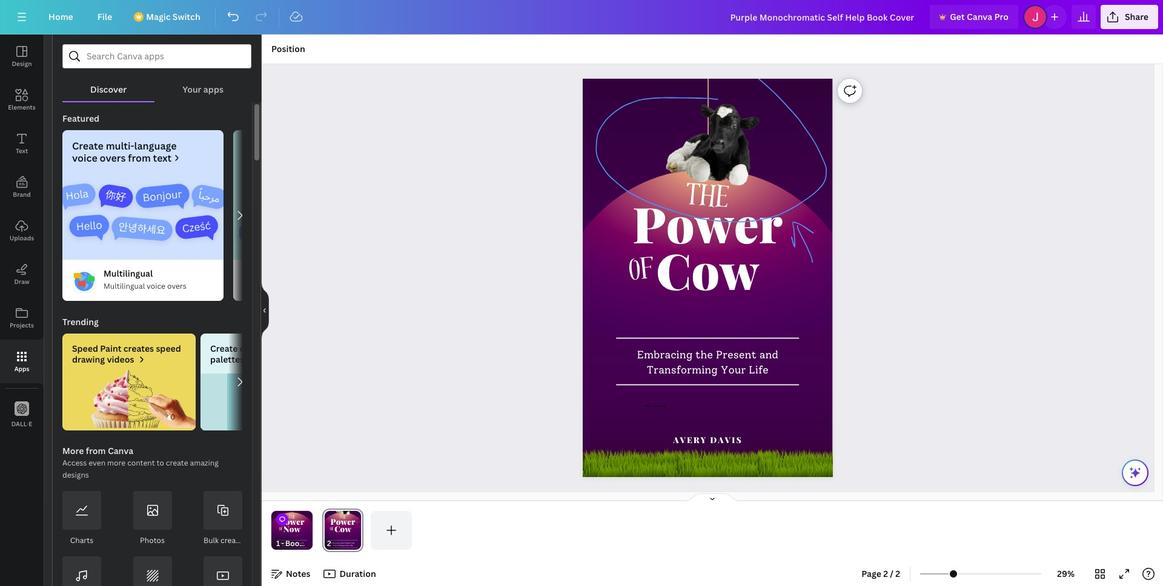 Task type: describe. For each thing, give the bounding box(es) containing it.
0 horizontal spatial life
[[299, 545, 302, 547]]

the inside of the
[[288, 514, 296, 522]]

even
[[89, 458, 106, 469]]

of for of the
[[279, 526, 284, 534]]

notes button
[[267, 565, 316, 584]]

magic switch
[[146, 11, 200, 22]]

text
[[16, 147, 28, 155]]

discover button
[[62, 69, 155, 101]]

power cow
[[633, 190, 783, 303]]

language
[[134, 139, 177, 153]]

position
[[272, 43, 305, 55]]

create inside more from canva element
[[221, 536, 243, 546]]

elements
[[8, 103, 36, 112]]

switch
[[173, 11, 200, 22]]

to
[[157, 458, 164, 469]]

a picture of a dog's face vertically divided into two parts. face's left side is blurry and right side is clear. image
[[201, 370, 334, 431]]

main menu bar
[[0, 0, 1164, 35]]

page 2 image
[[323, 512, 364, 550]]

with
[[246, 354, 264, 366]]

29% button
[[1047, 565, 1086, 584]]

paint
[[100, 343, 122, 355]]

videos
[[107, 354, 134, 366]]

share
[[1126, 11, 1149, 22]]

draw button
[[0, 253, 44, 296]]

get canva pro
[[951, 11, 1009, 22]]

pro
[[995, 11, 1009, 22]]

1 vertical spatial present
[[294, 543, 300, 545]]

dall·e
[[11, 420, 32, 428]]

apps
[[14, 365, 29, 373]]

your apps button
[[155, 69, 252, 101]]

more
[[62, 446, 84, 457]]

power for cow
[[633, 190, 783, 256]]

2 2 from the left
[[896, 569, 901, 580]]

display
[[657, 404, 667, 408]]

Design title text field
[[721, 5, 926, 29]]

from inside more from canva access even more content to create amazing designs
[[86, 446, 106, 457]]

page 2 / 2
[[862, 569, 901, 580]]

avery
[[674, 435, 708, 446]]

create inside more from canva access even more content to create amazing designs
[[166, 458, 188, 469]]

0 horizontal spatial and
[[301, 543, 304, 545]]

content
[[127, 458, 155, 469]]

file
[[97, 11, 112, 22]]

of the
[[279, 514, 296, 534]]

canva assistant image
[[1129, 466, 1143, 481]]

brand button
[[0, 166, 44, 209]]

voice inside create multi-language voice overs from text
[[72, 152, 97, 165]]

1 horizontal spatial transforming
[[647, 364, 719, 377]]

1 horizontal spatial and
[[760, 349, 779, 362]]

amazing
[[190, 458, 219, 469]]

speed
[[156, 343, 181, 355]]

/
[[891, 569, 894, 580]]

1 horizontal spatial present
[[717, 349, 757, 362]]

elements button
[[0, 78, 44, 122]]

your apps
[[183, 84, 224, 95]]

canva inside button
[[968, 11, 993, 22]]

bulk
[[204, 536, 219, 546]]

photos
[[140, 536, 165, 546]]

dynamic
[[240, 343, 275, 355]]

apps
[[204, 84, 224, 95]]

access
[[62, 458, 87, 469]]

notes
[[286, 569, 311, 580]]

multilingual multilingual voice overs
[[104, 268, 187, 292]]

featured
[[62, 113, 100, 124]]

share button
[[1101, 5, 1159, 29]]

apps button
[[0, 340, 44, 384]]

your inside button
[[183, 84, 202, 95]]

serif
[[651, 404, 657, 408]]

speed paint creates speed drawing videos
[[72, 343, 181, 366]]

29%
[[1058, 569, 1075, 580]]

charts
[[70, 536, 93, 546]]

uploads button
[[0, 209, 44, 253]]

palettes
[[210, 354, 244, 366]]

design
[[12, 59, 32, 68]]

0 vertical spatial embracing the present and transforming your life
[[638, 349, 779, 377]]

Page title text field
[[337, 538, 341, 550]]



Task type: vqa. For each thing, say whether or not it's contained in the screenshot.
Magic Switch button
yes



Task type: locate. For each thing, give the bounding box(es) containing it.
draw
[[14, 278, 29, 286]]

1 vertical spatial your
[[721, 364, 747, 377]]

1 horizontal spatial embracing
[[638, 349, 693, 362]]

0 vertical spatial create
[[166, 458, 188, 469]]

transforming up display
[[647, 364, 719, 377]]

0 vertical spatial transforming
[[647, 364, 719, 377]]

2 left the /
[[884, 569, 889, 580]]

create for voice
[[72, 139, 104, 153]]

voice
[[72, 152, 97, 165], [147, 281, 166, 292]]

present
[[717, 349, 757, 362], [294, 543, 300, 545]]

multilingual image
[[62, 174, 224, 260], [72, 270, 96, 294]]

dm
[[646, 404, 650, 408]]

Search Canva apps search field
[[87, 45, 227, 68]]

overs
[[100, 152, 126, 165], [167, 281, 187, 292]]

1 horizontal spatial life
[[750, 364, 769, 377]]

dm serif display
[[646, 404, 667, 408]]

0 vertical spatial canva
[[968, 11, 993, 22]]

page
[[862, 569, 882, 580]]

design button
[[0, 35, 44, 78]]

equations (beta) image
[[233, 174, 395, 260]]

shade
[[266, 354, 292, 366]]

uploads
[[10, 234, 34, 242]]

color
[[277, 343, 299, 355]]

0 vertical spatial voice
[[72, 152, 97, 165]]

2 multilingual from the top
[[104, 281, 145, 292]]

0 horizontal spatial present
[[294, 543, 300, 545]]

speed
[[72, 343, 98, 355]]

voice inside multilingual multilingual voice overs
[[147, 281, 166, 292]]

home
[[48, 11, 73, 22]]

from left text
[[128, 152, 151, 165]]

creates
[[124, 343, 154, 355]]

0 vertical spatial create
[[72, 139, 104, 153]]

create multi-language voice overs from text
[[72, 139, 177, 165]]

0 horizontal spatial transforming
[[282, 545, 294, 547]]

1 vertical spatial multilingual
[[104, 281, 145, 292]]

discover
[[90, 84, 127, 95]]

text
[[153, 152, 172, 165]]

hide pages image
[[684, 493, 742, 503]]

duration
[[340, 569, 376, 580]]

power
[[633, 190, 783, 256], [280, 517, 305, 527]]

2 horizontal spatial your
[[721, 364, 747, 377]]

0 horizontal spatial 2
[[884, 569, 889, 580]]

the
[[684, 172, 732, 226], [696, 349, 714, 362], [288, 514, 296, 522], [290, 543, 293, 545]]

cow
[[657, 237, 760, 303]]

1 horizontal spatial embracing the present and transforming your life
[[638, 349, 779, 377]]

duration button
[[320, 565, 381, 584]]

file button
[[88, 5, 122, 29]]

embracing up display
[[638, 349, 693, 362]]

of inside of the
[[279, 526, 284, 534]]

get
[[951, 11, 965, 22]]

get canva pro button
[[931, 5, 1019, 29]]

designs
[[62, 470, 89, 481]]

transforming down the "now"
[[282, 545, 294, 547]]

0 horizontal spatial voice
[[72, 152, 97, 165]]

0 horizontal spatial create
[[72, 139, 104, 153]]

projects button
[[0, 296, 44, 340]]

0 horizontal spatial overs
[[100, 152, 126, 165]]

0 vertical spatial and
[[760, 349, 779, 362]]

a snapshot of image-to-speed-drawing video conversion. a hand is coloring in the right half of a the image of a cupcake while the left half is already colored. image
[[62, 370, 196, 429]]

create inside create multi-language voice overs from text
[[72, 139, 104, 153]]

0 vertical spatial multilingual image
[[62, 174, 224, 260]]

overs inside create multi-language voice overs from text
[[100, 152, 126, 165]]

0 vertical spatial from
[[128, 152, 151, 165]]

drawing
[[72, 354, 105, 366]]

1 vertical spatial canva
[[108, 446, 133, 457]]

0 vertical spatial of
[[628, 246, 658, 299]]

0 horizontal spatial embracing
[[281, 543, 290, 545]]

1 horizontal spatial of
[[628, 246, 658, 299]]

1 vertical spatial create
[[210, 343, 238, 355]]

multilingual
[[104, 268, 153, 279], [104, 281, 145, 292]]

0 horizontal spatial canva
[[108, 446, 133, 457]]

1 vertical spatial overs
[[167, 281, 187, 292]]

embracing down the "now"
[[281, 543, 290, 545]]

1 vertical spatial embracing the present and transforming your life
[[281, 543, 304, 547]]

1 vertical spatial create
[[221, 536, 243, 546]]

1 horizontal spatial voice
[[147, 281, 166, 292]]

transforming
[[647, 364, 719, 377], [282, 545, 294, 547]]

embracing
[[638, 349, 693, 362], [281, 543, 290, 545]]

bulk create
[[204, 536, 243, 546]]

create down "featured"
[[72, 139, 104, 153]]

create inside create dynamic color palettes with shade
[[210, 343, 238, 355]]

canva left pro
[[968, 11, 993, 22]]

position button
[[267, 39, 310, 59]]

1 vertical spatial from
[[86, 446, 106, 457]]

1 vertical spatial life
[[299, 545, 302, 547]]

1 2 from the left
[[884, 569, 889, 580]]

1 horizontal spatial your
[[294, 545, 299, 547]]

create dynamic color palettes with shade
[[210, 343, 299, 366]]

0 horizontal spatial power
[[280, 517, 305, 527]]

2
[[884, 569, 889, 580], [896, 569, 901, 580]]

of for of
[[628, 246, 658, 299]]

page 2 / 2 button
[[857, 565, 906, 584]]

1 horizontal spatial create
[[210, 343, 238, 355]]

1 multilingual from the top
[[104, 268, 153, 279]]

dall·e button
[[0, 393, 44, 437]]

2 vertical spatial your
[[294, 545, 299, 547]]

hide image
[[261, 282, 269, 340]]

1 vertical spatial and
[[301, 543, 304, 545]]

home link
[[39, 5, 83, 29]]

overs inside multilingual multilingual voice overs
[[167, 281, 187, 292]]

1 vertical spatial of
[[279, 526, 284, 534]]

0 vertical spatial present
[[717, 349, 757, 362]]

magic switch button
[[127, 5, 210, 29]]

1 horizontal spatial power
[[633, 190, 783, 256]]

1 horizontal spatial 2
[[896, 569, 901, 580]]

1 vertical spatial voice
[[147, 281, 166, 292]]

0 horizontal spatial of
[[279, 526, 284, 534]]

from
[[128, 152, 151, 165], [86, 446, 106, 457]]

0 horizontal spatial your
[[183, 84, 202, 95]]

0 vertical spatial overs
[[100, 152, 126, 165]]

create for palettes
[[210, 343, 238, 355]]

now
[[284, 524, 301, 535]]

0 horizontal spatial create
[[166, 458, 188, 469]]

from inside create multi-language voice overs from text
[[128, 152, 151, 165]]

more from canva element
[[62, 492, 243, 587]]

canva inside more from canva access even more content to create amazing designs
[[108, 446, 133, 457]]

1 vertical spatial embracing
[[281, 543, 290, 545]]

more from canva access even more content to create amazing designs
[[62, 446, 219, 481]]

0 vertical spatial embracing
[[638, 349, 693, 362]]

brand
[[13, 190, 31, 199]]

of
[[628, 246, 658, 299], [279, 526, 284, 534]]

0 vertical spatial multilingual
[[104, 268, 153, 279]]

1 vertical spatial transforming
[[282, 545, 294, 547]]

2 right the /
[[896, 569, 901, 580]]

create left with
[[210, 343, 238, 355]]

0 horizontal spatial embracing the present and transforming your life
[[281, 543, 304, 547]]

from up even
[[86, 446, 106, 457]]

your
[[183, 84, 202, 95], [721, 364, 747, 377], [294, 545, 299, 547]]

1 horizontal spatial from
[[128, 152, 151, 165]]

create
[[166, 458, 188, 469], [221, 536, 243, 546]]

0 vertical spatial your
[[183, 84, 202, 95]]

0 vertical spatial power
[[633, 190, 783, 256]]

1 horizontal spatial overs
[[167, 281, 187, 292]]

canva
[[968, 11, 993, 22], [108, 446, 133, 457]]

projects
[[10, 321, 34, 330]]

text button
[[0, 122, 44, 166]]

multi-
[[106, 139, 134, 153]]

0 horizontal spatial from
[[86, 446, 106, 457]]

embracing the present and transforming your life
[[638, 349, 779, 377], [281, 543, 304, 547]]

davis
[[711, 435, 743, 446]]

magic
[[146, 11, 171, 22]]

create right to
[[166, 458, 188, 469]]

0 vertical spatial life
[[750, 364, 769, 377]]

trending
[[62, 316, 99, 328]]

avery davis
[[674, 435, 743, 446]]

create right bulk
[[221, 536, 243, 546]]

1 vertical spatial multilingual image
[[72, 270, 96, 294]]

1 horizontal spatial canva
[[968, 11, 993, 22]]

power for now
[[280, 517, 305, 527]]

and
[[760, 349, 779, 362], [301, 543, 304, 545]]

1 horizontal spatial create
[[221, 536, 243, 546]]

side panel tab list
[[0, 35, 44, 437]]

canva up more
[[108, 446, 133, 457]]

more
[[107, 458, 126, 469]]

power now
[[280, 517, 305, 535]]

1 vertical spatial power
[[280, 517, 305, 527]]



